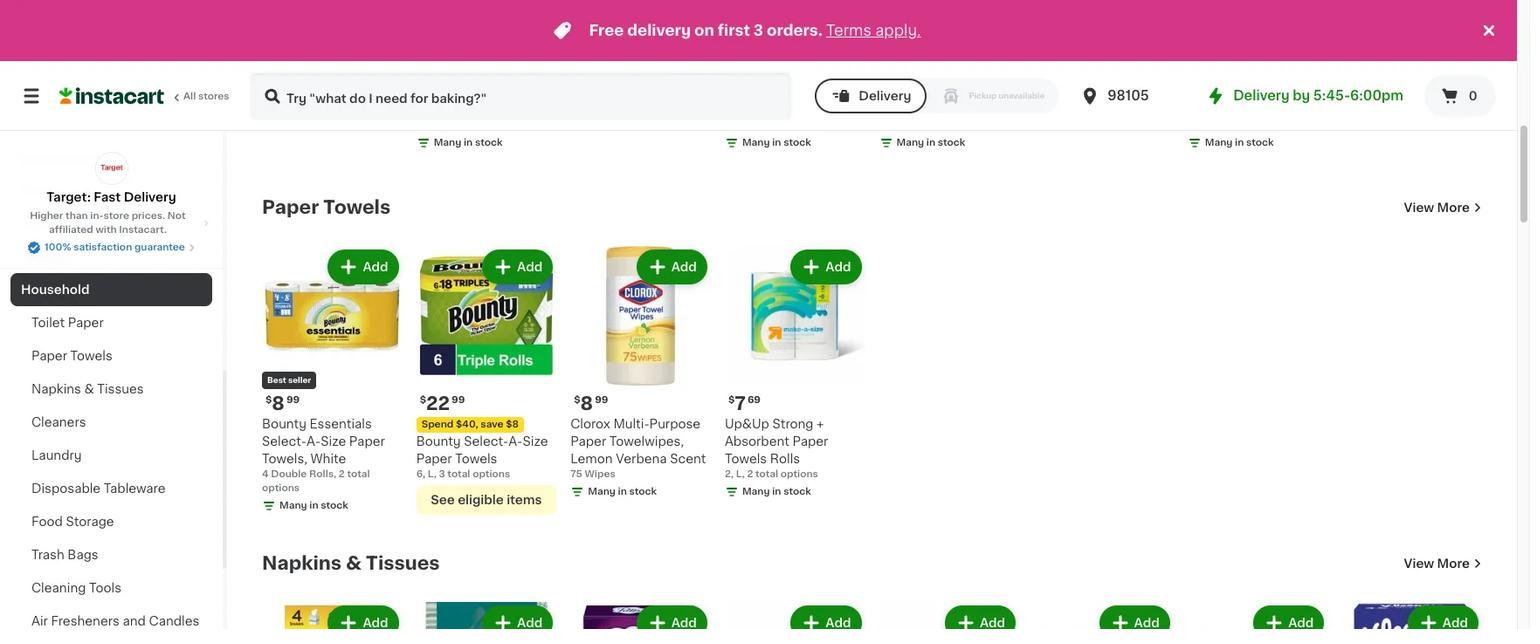 Task type: vqa. For each thing, say whether or not it's contained in the screenshot.
the 4 in the Bounty Essentials Select-A-Size Paper Towels, White 4 Double Rolls, 2 total options
yes



Task type: describe. For each thing, give the bounding box(es) containing it.
target: fast delivery
[[47, 191, 176, 204]]

bounty essentials select-a-size paper towels, white 4 double rolls, 2 total options
[[262, 419, 385, 494]]

ultra for soft
[[317, 69, 346, 81]]

19 for charmin ultra soft toilet paper mega rolls
[[272, 46, 293, 64]]

bounty select-a-size paper towels 6, l, 3 total options
[[416, 436, 548, 480]]

stock for cottonelle ultra clean toilet paper, strong toilet tissue, mega rolls
[[1247, 138, 1274, 148]]

target:
[[47, 191, 91, 204]]

many in stock for up&up strong + absorbent paper towels rolls
[[742, 488, 811, 497]]

1 vertical spatial napkins
[[262, 555, 342, 573]]

target: fast delivery logo image
[[95, 152, 128, 185]]

100% satisfaction guarantee button
[[27, 238, 196, 255]]

trash bags link
[[10, 539, 212, 572]]

charmin for 10
[[416, 69, 468, 81]]

paper inside bounty select-a-size paper towels 6, l, 3 total options
[[416, 454, 452, 466]]

17
[[1198, 46, 1217, 64]]

product group containing 7
[[725, 246, 865, 503]]

sports
[[21, 218, 63, 230]]

2,
[[725, 470, 734, 480]]

sports drinks
[[21, 218, 107, 230]]

add for clorox multi-purpose paper towelwipes, lemon verbena scent
[[671, 261, 697, 273]]

toilet down 17
[[1188, 87, 1221, 99]]

l, inside bounty select-a-size paper towels 6, l, 3 total options
[[428, 470, 437, 480]]

item carousel region containing 8
[[238, 239, 1482, 526]]

free delivery on first 3 orders. terms apply.
[[589, 24, 921, 38]]

2 ct from the left
[[900, 121, 910, 130]]

g, for strong
[[428, 121, 437, 130]]

toilet down comfort
[[923, 104, 957, 116]]

cottonelle ultra clean toilet paper, strong toilet tissue, mega rolls
[[1188, 69, 1323, 134]]

options inside scott 1000 toilet paper, septic-safe, toilet tissue 4 ct, 2 total options
[[1091, 121, 1129, 130]]

pantry link
[[10, 240, 212, 273]]

charmin for 19
[[725, 69, 777, 81]]

total inside charmin ultra strong toilet paper mega rolls 6, g, 3 total options
[[448, 121, 471, 130]]

toilet up ct,
[[1034, 104, 1067, 116]]

and
[[123, 616, 146, 628]]

12, g, 2 total options
[[1188, 121, 1286, 130]]

0 horizontal spatial napkins & tissues link
[[10, 373, 212, 406]]

$ for cottonelle ultra comfort toilet paper, strong toilet tissue, mega rolls
[[883, 47, 889, 56]]

absorbent
[[725, 436, 790, 448]]

delivery by 5:45-6:00pm link
[[1206, 86, 1404, 107]]

1 horizontal spatial 12
[[800, 87, 813, 99]]

towels,
[[262, 454, 307, 466]]

1 vertical spatial napkins & tissues link
[[262, 554, 440, 575]]

rolls inside everspring 100% recycled toilet paper rolls 24ct
[[1342, 104, 1372, 116]]

paper inside clorox multi-purpose paper towelwipes, lemon verbena scent 75 wipes
[[571, 436, 606, 448]]

in for up&up strong + absorbent paper towels rolls
[[772, 488, 781, 497]]

add button for clorox multi-purpose paper towelwipes, lemon verbena scent
[[638, 251, 706, 283]]

100% inside button
[[45, 243, 71, 252]]

coffee & tea link
[[10, 174, 212, 207]]

disposable tableware link
[[10, 473, 212, 506]]

100% satisfaction guarantee
[[45, 243, 185, 252]]

$ 19 99 for charmin ultra soft toilet paper mega rolls
[[266, 46, 308, 64]]

disposable tableware
[[31, 483, 166, 495]]

$ for spend $40, save $8
[[420, 396, 426, 406]]

cleaners
[[31, 417, 86, 429]]

2 inside bounty essentials select-a-size paper towels, white 4 double rolls, 2 total options
[[339, 470, 345, 480]]

strong inside cottonelle ultra comfort toilet paper, strong toilet tissue, mega rolls
[[879, 104, 920, 116]]

septic
[[571, 87, 610, 99]]

paper, for 8
[[970, 87, 1009, 99]]

safe,
[[1120, 87, 1151, 99]]

on
[[695, 24, 714, 38]]

2 12, from the left
[[1188, 121, 1201, 130]]

$8
[[506, 420, 519, 430]]

options inside charmin ultra soft toilet paper mega rolls 12, g, 2 total options
[[323, 121, 360, 130]]

1 vertical spatial paper towels
[[31, 350, 113, 363]]

in-
[[90, 211, 104, 221]]

items
[[507, 495, 542, 507]]

best
[[267, 377, 286, 385]]

99 for charmin ultra gentle toilet paper 12 mega rolls
[[758, 47, 771, 56]]

select- inside bounty essentials select-a-size paper towels, white 4 double rolls, 2 total options
[[262, 436, 307, 448]]

towels inside up&up strong + absorbent paper towels rolls 2, l, 2 total options
[[725, 454, 767, 466]]

guarantee
[[134, 243, 185, 252]]

5:45-
[[1314, 89, 1351, 102]]

$ for everspring 100% recycled toilet paper rolls
[[1346, 47, 1352, 56]]

paper, for 17
[[1224, 87, 1263, 99]]

0 vertical spatial paper towels link
[[262, 197, 391, 218]]

1
[[581, 46, 589, 64]]

$ for charmin ultra strong toilet paper mega rolls
[[420, 47, 426, 56]]

0 horizontal spatial napkins & tissues
[[31, 384, 144, 396]]

69 for scott 1000 toilet paper, septic-safe, toilet tissue
[[1056, 47, 1070, 56]]

$ 1 54
[[574, 46, 604, 64]]

wipes
[[585, 470, 616, 480]]

stock for bounty essentials select-a-size paper towels, white
[[321, 502, 348, 511]]

ultra for comfort
[[947, 69, 976, 81]]

many for up&up strong + absorbent paper towels rolls
[[742, 488, 770, 497]]

stock for charmin ultra gentle toilet paper 12 mega rolls
[[784, 138, 811, 148]]

food storage link
[[10, 506, 212, 539]]

1000
[[1070, 69, 1101, 81]]

ultra for gentle
[[780, 69, 809, 81]]

0 vertical spatial napkins
[[31, 384, 81, 396]]

spend
[[422, 420, 454, 430]]

paper inside charmin ultra gentle toilet paper 12 mega rolls 12 mega rolls
[[761, 87, 797, 99]]

$ for scott 1000 toilet paper, septic-safe, toilet tissue
[[1037, 47, 1043, 56]]

$ for smartly big rolls septic safe toilet paper
[[574, 47, 581, 56]]

first
[[718, 24, 750, 38]]

towelwipes,
[[610, 436, 684, 448]]

strong inside charmin ultra strong toilet paper mega rolls 6, g, 3 total options
[[504, 69, 545, 81]]

add for bounty essentials select-a-size paper towels, white
[[363, 261, 388, 273]]

food storage
[[31, 516, 114, 529]]

water
[[69, 151, 107, 163]]

4 for 1000
[[1034, 121, 1040, 130]]

0 button
[[1425, 75, 1496, 117]]

double
[[271, 470, 307, 480]]

toilet up 12, g, 2 total options
[[1188, 104, 1221, 116]]

coffee & tea
[[21, 184, 103, 197]]

mega inside cottonelle ultra comfort toilet paper, strong toilet tissue, mega rolls
[[879, 122, 914, 134]]

many for bounty essentials select-a-size paper towels, white
[[280, 502, 307, 511]]

fast
[[94, 191, 121, 204]]

2 add from the left
[[517, 261, 543, 273]]

paper, inside scott 1000 toilet paper, septic-safe, toilet tissue 4 ct, 2 total options
[[1034, 87, 1072, 99]]

75
[[571, 470, 583, 480]]

6, inside charmin ultra strong toilet paper mega rolls 6, g, 3 total options
[[416, 121, 426, 130]]

toilet down household
[[31, 317, 65, 329]]

juice
[[21, 118, 56, 130]]

air fresheners and candles
[[31, 616, 200, 628]]

laundry link
[[10, 439, 212, 473]]

service type group
[[815, 79, 1059, 114]]

eligible
[[458, 495, 504, 507]]

$ for clorox multi-purpose paper towelwipes, lemon verbena scent
[[574, 396, 581, 406]]

tissue, for 17
[[1224, 104, 1267, 116]]

air
[[31, 616, 48, 628]]

2 inside charmin ultra soft toilet paper mega rolls 12, g, 2 total options
[[289, 121, 295, 130]]

scott
[[1034, 69, 1067, 81]]

4 for essentials
[[262, 470, 269, 480]]

see eligible items button
[[416, 486, 557, 516]]

6
[[891, 121, 897, 130]]

8 for cottonelle ultra comfort toilet paper, strong toilet tissue, mega rolls
[[889, 46, 902, 64]]

everspring 100% recycled toilet paper rolls 24ct
[[1342, 69, 1476, 130]]

by
[[1293, 89, 1310, 102]]

g, for soft
[[278, 121, 287, 130]]

charmin ultra gentle toilet paper 12 mega rolls 12 mega rolls
[[725, 69, 854, 130]]

stock for cottonelle ultra comfort toilet paper, strong toilet tissue, mega rolls
[[938, 138, 966, 148]]

apply.
[[876, 24, 921, 38]]

many for charmin ultra gentle toilet paper 12 mega rolls
[[742, 138, 770, 148]]

3 inside charmin ultra strong toilet paper mega rolls 6, g, 3 total options
[[439, 121, 446, 130]]

rolls inside cottonelle ultra comfort toilet paper, strong toilet tissue, mega rolls
[[917, 122, 947, 134]]

trash
[[31, 549, 64, 562]]

0
[[1469, 90, 1478, 102]]

10
[[426, 46, 447, 64]]

affiliated
[[49, 225, 93, 235]]

delivery for delivery by 5:45-6:00pm
[[1234, 89, 1290, 102]]

mega inside cottonelle ultra clean toilet paper, strong toilet tissue, mega rolls
[[1270, 104, 1305, 116]]

99 for charmin ultra strong toilet paper mega rolls
[[449, 47, 463, 56]]

lemon
[[571, 454, 613, 466]]

storage
[[66, 516, 114, 529]]

all
[[183, 92, 196, 101]]

orders.
[[767, 24, 823, 38]]

coffee
[[21, 184, 64, 197]]

many for charmin ultra strong toilet paper mega rolls
[[434, 138, 462, 148]]

cottonelle ultra comfort toilet paper, strong toilet tissue, mega rolls
[[879, 69, 1009, 134]]

toilet inside everspring 100% recycled toilet paper rolls 24ct
[[1404, 87, 1437, 99]]

strong inside cottonelle ultra clean toilet paper, strong toilet tissue, mega rolls
[[1266, 87, 1307, 99]]

rolls inside charmin ultra strong toilet paper mega rolls 6, g, 3 total options
[[416, 104, 446, 116]]

fresheners
[[51, 616, 120, 628]]

septic-
[[1075, 87, 1120, 99]]

ultra for strong
[[471, 69, 500, 81]]

Search field
[[252, 73, 791, 119]]

product group containing 22
[[416, 246, 557, 516]]

1 horizontal spatial tissues
[[366, 555, 440, 573]]

towels inside bounty select-a-size paper towels 6, l, 3 total options
[[455, 454, 497, 466]]

soda
[[21, 151, 53, 163]]

0 horizontal spatial delivery
[[124, 191, 176, 204]]

item carousel region containing 19
[[262, 0, 1507, 169]]

ct inside smartly big rolls septic safe toilet paper 4 ct
[[580, 121, 590, 130]]

+
[[817, 419, 824, 431]]

rolls inside charmin ultra soft toilet paper mega rolls 12, g, 2 total options
[[262, 104, 292, 116]]

candles
[[149, 616, 200, 628]]

limited time offer region
[[0, 0, 1479, 61]]

cottonelle for 8
[[879, 69, 944, 81]]

$ 8 99 for clorox multi-purpose paper towelwipes, lemon verbena scent
[[574, 395, 608, 413]]

charmin ultra strong toilet paper mega rolls 6, g, 3 total options
[[416, 69, 545, 130]]

in for cottonelle ultra clean toilet paper, strong toilet tissue, mega rolls
[[1235, 138, 1244, 148]]

view more link for paper towels
[[1404, 199, 1482, 216]]

toilet right comfort
[[934, 87, 967, 99]]

toilet up 98105 on the top right of the page
[[1104, 69, 1137, 81]]

many for clorox multi-purpose paper towelwipes, lemon verbena scent
[[588, 488, 616, 497]]

delivery
[[628, 24, 691, 38]]

toilet inside charmin ultra gentle toilet paper 12 mega rolls 12 mega rolls
[[725, 87, 758, 99]]

many in stock for clorox multi-purpose paper towelwipes, lemon verbena scent
[[588, 488, 657, 497]]

6, left 6
[[879, 121, 888, 130]]

rolls inside cottonelle ultra clean toilet paper, strong toilet tissue, mega rolls
[[1188, 122, 1218, 134]]



Task type: locate. For each thing, give the bounding box(es) containing it.
2 horizontal spatial g,
[[1203, 121, 1212, 130]]

69 up the up&up
[[748, 396, 761, 406]]

7 for scott 1000 toilet paper, septic-safe, toilet tissue
[[1043, 46, 1055, 64]]

4 add button from the left
[[793, 251, 860, 283]]

$ down the best
[[266, 396, 272, 406]]

1 horizontal spatial $ 7 69
[[1037, 46, 1070, 64]]

5 ultra from the left
[[1256, 69, 1285, 81]]

4 down septic
[[571, 121, 577, 130]]

l, inside up&up strong + absorbent paper towels rolls 2, l, 2 total options
[[736, 470, 745, 480]]

select-
[[262, 436, 307, 448], [464, 436, 509, 448]]

2 more from the top
[[1438, 558, 1470, 571]]

toilet paper
[[31, 317, 104, 329]]

ct down septic
[[580, 121, 590, 130]]

$ inside $ 17 99
[[1191, 47, 1198, 56]]

bounty for select-
[[416, 436, 461, 448]]

charmin inside charmin ultra strong toilet paper mega rolls 6, g, 3 total options
[[416, 69, 468, 81]]

$ up cottonelle ultra clean toilet paper, strong toilet tissue, mega rolls
[[1191, 47, 1198, 56]]

1 more from the top
[[1438, 201, 1470, 214]]

in inside "product" group
[[772, 488, 781, 497]]

paper inside smartly big rolls septic safe toilet paper 4 ct
[[571, 104, 606, 116]]

paper inside charmin ultra soft toilet paper mega rolls 12, g, 2 total options
[[299, 87, 334, 99]]

0 vertical spatial napkins & tissues
[[31, 384, 144, 396]]

not
[[168, 211, 186, 221]]

8 up clorox
[[581, 395, 593, 413]]

$ for bounty essentials select-a-size paper towels, white
[[266, 396, 272, 406]]

many in stock for cottonelle ultra clean toilet paper, strong toilet tissue, mega rolls
[[1205, 138, 1274, 148]]

many inside "product" group
[[742, 488, 770, 497]]

charmin down $ 10 99
[[416, 69, 468, 81]]

4 left ct,
[[1034, 121, 1040, 130]]

2 g, from the left
[[428, 121, 437, 130]]

99 inside "$ 22 99"
[[452, 396, 465, 406]]

0 horizontal spatial 19
[[272, 46, 293, 64]]

options down absorbent
[[781, 470, 818, 480]]

toilet down "10"
[[416, 87, 450, 99]]

1 horizontal spatial size
[[523, 436, 548, 448]]

clorox
[[571, 419, 611, 431]]

22
[[426, 395, 450, 413]]

1 horizontal spatial 8
[[581, 395, 593, 413]]

8 down apply.
[[889, 46, 902, 64]]

$ up scott
[[1037, 47, 1043, 56]]

1 horizontal spatial paper towels link
[[262, 197, 391, 218]]

1 $ 19 99 from the left
[[266, 46, 308, 64]]

1 vertical spatial paper towels link
[[10, 340, 212, 373]]

4 add from the left
[[826, 261, 851, 273]]

0 horizontal spatial paper,
[[970, 87, 1009, 99]]

2 view more link from the top
[[1404, 556, 1482, 573]]

many in stock for charmin ultra strong toilet paper mega rolls
[[434, 138, 503, 148]]

1 vertical spatial napkins & tissues
[[262, 555, 440, 573]]

charmin down free delivery on first 3 orders. terms apply.
[[725, 69, 777, 81]]

options down soft
[[323, 121, 360, 130]]

12, inside charmin ultra soft toilet paper mega rolls 12, g, 2 total options
[[262, 121, 275, 130]]

many in stock down 6, 6 ct
[[897, 138, 966, 148]]

ultra inside charmin ultra gentle toilet paper 12 mega rolls 12 mega rolls
[[780, 69, 809, 81]]

cottonelle for 17
[[1188, 69, 1253, 81]]

1 vertical spatial 100%
[[45, 243, 71, 252]]

1 horizontal spatial select-
[[464, 436, 509, 448]]

69 for up&up strong + absorbent paper towels rolls
[[748, 396, 761, 406]]

tissue, inside cottonelle ultra clean toilet paper, strong toilet tissue, mega rolls
[[1224, 104, 1267, 116]]

1 ultra from the left
[[317, 69, 346, 81]]

toilet inside smartly big rolls septic safe toilet paper 4 ct
[[644, 87, 677, 99]]

many in stock for cottonelle ultra comfort toilet paper, strong toilet tissue, mega rolls
[[897, 138, 966, 148]]

1 horizontal spatial 69
[[1056, 47, 1070, 56]]

7 for up&up strong + absorbent paper towels rolls
[[735, 395, 746, 413]]

1 g, from the left
[[278, 121, 287, 130]]

0 horizontal spatial bounty
[[262, 419, 307, 431]]

in for charmin ultra gentle toilet paper 12 mega rolls
[[772, 138, 781, 148]]

many down 12, g, 2 total options
[[1205, 138, 1233, 148]]

paper, up 12, g, 2 total options
[[1224, 87, 1263, 99]]

1 horizontal spatial 19
[[735, 46, 756, 64]]

1 add button from the left
[[330, 251, 397, 283]]

stock for up&up strong + absorbent paper towels rolls
[[784, 488, 811, 497]]

3 right first
[[754, 24, 764, 38]]

1 vertical spatial item carousel region
[[238, 239, 1482, 526]]

&
[[56, 151, 66, 163], [67, 184, 78, 197], [84, 384, 94, 396], [346, 555, 362, 573]]

many for cottonelle ultra clean toilet paper, strong toilet tissue, mega rolls
[[1205, 138, 1233, 148]]

size inside bounty essentials select-a-size paper towels, white 4 double rolls, 2 total options
[[321, 436, 346, 448]]

options down delivery by 5:45-6:00pm link
[[1248, 121, 1286, 130]]

options inside charmin ultra strong toilet paper mega rolls 6, g, 3 total options
[[473, 121, 511, 130]]

big
[[622, 69, 642, 81]]

$ up charmin ultra strong toilet paper mega rolls 6, g, 3 total options
[[420, 47, 426, 56]]

1 horizontal spatial bounty
[[416, 436, 461, 448]]

$ 19 99 up everspring
[[1346, 46, 1388, 64]]

0 vertical spatial tissues
[[97, 384, 144, 396]]

many down charmin ultra strong toilet paper mega rolls 6, g, 3 total options
[[434, 138, 462, 148]]

1 vertical spatial view more link
[[1404, 556, 1482, 573]]

12,
[[262, 121, 275, 130], [1188, 121, 1201, 130]]

0 horizontal spatial tissue,
[[960, 104, 1003, 116]]

options up "see eligible items" button on the bottom left
[[473, 470, 510, 480]]

1 vertical spatial view
[[1404, 558, 1435, 571]]

more for paper towels
[[1438, 201, 1470, 214]]

99 right "10"
[[449, 47, 463, 56]]

mega inside charmin ultra soft toilet paper mega rolls 12, g, 2 total options
[[337, 87, 372, 99]]

view more link
[[1404, 199, 1482, 216], [1404, 556, 1482, 573]]

rolls,
[[309, 470, 336, 480]]

99 inside $ 17 99
[[1219, 47, 1232, 56]]

0 horizontal spatial cottonelle
[[879, 69, 944, 81]]

g, inside charmin ultra soft toilet paper mega rolls 12, g, 2 total options
[[278, 121, 287, 130]]

many in stock for charmin ultra gentle toilet paper 12 mega rolls
[[742, 138, 811, 148]]

view for paper towels
[[1404, 201, 1435, 214]]

1 view more link from the top
[[1404, 199, 1482, 216]]

99 for everspring 100% recycled toilet paper rolls
[[1375, 47, 1388, 56]]

select- up towels,
[[262, 436, 307, 448]]

2 view more from the top
[[1404, 558, 1470, 571]]

19 down free delivery on first 3 orders. terms apply.
[[735, 46, 756, 64]]

in down rolls,
[[310, 502, 319, 511]]

view for napkins & tissues
[[1404, 558, 1435, 571]]

many in stock down charmin ultra strong toilet paper mega rolls 6, g, 3 total options
[[434, 138, 503, 148]]

product group
[[262, 246, 402, 517], [416, 246, 557, 516], [571, 246, 711, 503], [725, 246, 865, 503], [262, 603, 402, 630], [416, 603, 557, 630], [571, 603, 711, 630], [725, 603, 865, 630], [879, 603, 1020, 630], [1034, 603, 1174, 630], [1188, 603, 1328, 630], [1342, 603, 1482, 630]]

total inside bounty select-a-size paper towels 6, l, 3 total options
[[448, 470, 470, 480]]

$
[[266, 47, 272, 56], [420, 47, 426, 56], [574, 47, 581, 56], [728, 47, 735, 56], [883, 47, 889, 56], [1037, 47, 1043, 56], [1191, 47, 1198, 56], [1346, 47, 1352, 56], [266, 396, 272, 406], [420, 396, 426, 406], [574, 396, 581, 406], [728, 396, 735, 406]]

1 horizontal spatial g,
[[428, 121, 437, 130]]

3 add from the left
[[671, 261, 697, 273]]

ultra inside cottonelle ultra comfort toilet paper, strong toilet tissue, mega rolls
[[947, 69, 976, 81]]

$ for charmin ultra soft toilet paper mega rolls
[[266, 47, 272, 56]]

many in stock down up&up strong + absorbent paper towels rolls 2, l, 2 total options
[[742, 488, 811, 497]]

None search field
[[250, 72, 793, 121]]

0 horizontal spatial select-
[[262, 436, 307, 448]]

$ 7 69 up the up&up
[[728, 395, 761, 413]]

delivery
[[1234, 89, 1290, 102], [859, 90, 912, 102], [124, 191, 176, 204]]

all stores
[[183, 92, 229, 101]]

cottonelle up comfort
[[879, 69, 944, 81]]

0 horizontal spatial $ 7 69
[[728, 395, 761, 413]]

ultra inside cottonelle ultra clean toilet paper, strong toilet tissue, mega rolls
[[1256, 69, 1285, 81]]

19 for charmin ultra gentle toilet paper 12 mega rolls
[[735, 46, 756, 64]]

safe
[[613, 87, 641, 99]]

$ inside "$ 22 99"
[[420, 396, 426, 406]]

1 vertical spatial $ 7 69
[[728, 395, 761, 413]]

tissues down see
[[366, 555, 440, 573]]

0 horizontal spatial a-
[[307, 436, 321, 448]]

1 horizontal spatial $ 8 99
[[574, 395, 608, 413]]

$ 7 69 up scott
[[1037, 46, 1070, 64]]

bounty for essentials
[[262, 419, 307, 431]]

99 up charmin ultra soft toilet paper mega rolls 12, g, 2 total options
[[295, 47, 308, 56]]

$ 7 69 for up&up strong + absorbent paper towels rolls
[[728, 395, 761, 413]]

7 up scott
[[1043, 46, 1055, 64]]

0 horizontal spatial l,
[[428, 470, 437, 480]]

$ 19 99 for everspring 100% recycled toilet paper rolls
[[1346, 46, 1388, 64]]

size
[[321, 436, 346, 448], [523, 436, 548, 448]]

1 size from the left
[[321, 436, 346, 448]]

2 add button from the left
[[484, 251, 551, 283]]

tissue,
[[960, 104, 1003, 116], [1224, 104, 1267, 116]]

69 inside "product" group
[[748, 396, 761, 406]]

8 down the best
[[272, 395, 285, 413]]

household link
[[10, 273, 212, 307]]

charmin inside charmin ultra gentle toilet paper 12 mega rolls 12 mega rolls
[[725, 69, 777, 81]]

0 horizontal spatial $ 19 99
[[266, 46, 308, 64]]

1 view more from the top
[[1404, 201, 1470, 214]]

3 g, from the left
[[1203, 121, 1212, 130]]

purpose
[[650, 419, 701, 431]]

mega inside charmin ultra strong toilet paper mega rolls 6, g, 3 total options
[[492, 87, 526, 99]]

0 vertical spatial paper towels
[[262, 198, 391, 216]]

paper, inside cottonelle ultra comfort toilet paper, strong toilet tissue, mega rolls
[[970, 87, 1009, 99]]

4 ultra from the left
[[947, 69, 976, 81]]

sports drinks link
[[10, 207, 212, 240]]

2 inside scott 1000 toilet paper, septic-safe, toilet tissue 4 ct, 2 total options
[[1058, 121, 1064, 130]]

drinks
[[66, 218, 107, 230]]

54
[[590, 47, 604, 56]]

toilet right safe
[[644, 87, 677, 99]]

many down double
[[280, 502, 307, 511]]

many down charmin ultra gentle toilet paper 12 mega rolls 12 mega rolls
[[742, 138, 770, 148]]

$ down first
[[728, 47, 735, 56]]

soda & water
[[21, 151, 107, 163]]

2 horizontal spatial paper,
[[1224, 87, 1263, 99]]

0 vertical spatial view
[[1404, 201, 1435, 214]]

target: fast delivery link
[[47, 152, 176, 206]]

8 for clorox multi-purpose paper towelwipes, lemon verbena scent
[[581, 395, 593, 413]]

$ for up&up strong + absorbent paper towels rolls
[[728, 396, 735, 406]]

1 12, from the left
[[262, 121, 275, 130]]

2 charmin from the left
[[416, 69, 468, 81]]

cottonelle inside cottonelle ultra clean toilet paper, strong toilet tissue, mega rolls
[[1188, 69, 1253, 81]]

view more for paper towels
[[1404, 201, 1470, 214]]

view
[[1404, 201, 1435, 214], [1404, 558, 1435, 571]]

3 inside bounty select-a-size paper towels 6, l, 3 total options
[[439, 470, 445, 480]]

cottonelle down $ 17 99
[[1188, 69, 1253, 81]]

$ inside $ 1 54
[[574, 47, 581, 56]]

charmin inside charmin ultra soft toilet paper mega rolls 12, g, 2 total options
[[262, 69, 314, 81]]

in for clorox multi-purpose paper towelwipes, lemon verbena scent
[[618, 488, 627, 497]]

stock down up&up strong + absorbent paper towels rolls 2, l, 2 total options
[[784, 488, 811, 497]]

select- inside bounty select-a-size paper towels 6, l, 3 total options
[[464, 436, 509, 448]]

everspring
[[1342, 69, 1408, 81]]

$ 22 99
[[420, 395, 465, 413]]

add for up&up strong + absorbent paper towels rolls
[[826, 261, 851, 273]]

l, up see
[[428, 470, 437, 480]]

more
[[1438, 201, 1470, 214], [1438, 558, 1470, 571]]

options down double
[[262, 484, 300, 494]]

99 down apply.
[[904, 47, 917, 56]]

2 tissue, from the left
[[1224, 104, 1267, 116]]

in
[[464, 138, 473, 148], [772, 138, 781, 148], [927, 138, 936, 148], [1235, 138, 1244, 148], [618, 488, 627, 497], [772, 488, 781, 497], [310, 502, 319, 511]]

$ for charmin ultra gentle toilet paper 12 mega rolls
[[728, 47, 735, 56]]

ultra inside charmin ultra strong toilet paper mega rolls 6, g, 3 total options
[[471, 69, 500, 81]]

0 vertical spatial bounty
[[262, 419, 307, 431]]

stores
[[198, 92, 229, 101]]

69 up scott
[[1056, 47, 1070, 56]]

many down wipes
[[588, 488, 616, 497]]

delivery inside button
[[859, 90, 912, 102]]

1 19 from the left
[[272, 46, 293, 64]]

paper inside charmin ultra strong toilet paper mega rolls 6, g, 3 total options
[[453, 87, 489, 99]]

7 up the up&up
[[735, 395, 746, 413]]

0 vertical spatial 12
[[800, 87, 813, 99]]

terms apply. link
[[826, 24, 921, 38]]

98105 button
[[1080, 72, 1185, 121]]

99 for clorox multi-purpose paper towelwipes, lemon verbena scent
[[595, 396, 608, 406]]

in down verbena
[[618, 488, 627, 497]]

99
[[295, 47, 308, 56], [449, 47, 463, 56], [758, 47, 771, 56], [904, 47, 917, 56], [1219, 47, 1232, 56], [1375, 47, 1388, 56], [286, 396, 300, 406], [452, 396, 465, 406], [595, 396, 608, 406]]

a- inside bounty select-a-size paper towels 6, l, 3 total options
[[509, 436, 523, 448]]

in for bounty essentials select-a-size paper towels, white
[[310, 502, 319, 511]]

paper, inside cottonelle ultra clean toilet paper, strong toilet tissue, mega rolls
[[1224, 87, 1263, 99]]

paper inside up&up strong + absorbent paper towels rolls 2, l, 2 total options
[[793, 436, 828, 448]]

essentials
[[310, 419, 372, 431]]

a- up white
[[307, 436, 321, 448]]

$ 8 99 down the best
[[266, 395, 300, 413]]

1 tissue, from the left
[[960, 104, 1003, 116]]

4
[[571, 121, 577, 130], [1034, 121, 1040, 130], [262, 470, 269, 480]]

$ up spend
[[420, 396, 426, 406]]

options inside up&up strong + absorbent paper towels rolls 2, l, 2 total options
[[781, 470, 818, 480]]

tea
[[81, 184, 103, 197]]

$ up everspring
[[1346, 47, 1352, 56]]

2 inside up&up strong + absorbent paper towels rolls 2, l, 2 total options
[[747, 470, 753, 480]]

2 vertical spatial 3
[[439, 470, 445, 480]]

$ inside $ 10 99
[[420, 47, 426, 56]]

0 horizontal spatial 8
[[272, 395, 285, 413]]

2 size from the left
[[523, 436, 548, 448]]

many for cottonelle ultra comfort toilet paper, strong toilet tissue, mega rolls
[[897, 138, 924, 148]]

more for napkins & tissues
[[1438, 558, 1470, 571]]

bounty inside bounty essentials select-a-size paper towels, white 4 double rolls, 2 total options
[[262, 419, 307, 431]]

tissue, inside cottonelle ultra comfort toilet paper, strong toilet tissue, mega rolls
[[960, 104, 1003, 116]]

1 horizontal spatial paper,
[[1034, 87, 1072, 99]]

1 horizontal spatial ct
[[900, 121, 910, 130]]

toilet down limited time offer 'region'
[[725, 87, 758, 99]]

stock for clorox multi-purpose paper towelwipes, lemon verbena scent
[[629, 488, 657, 497]]

ct,
[[1043, 121, 1056, 130]]

stock for charmin ultra strong toilet paper mega rolls
[[475, 138, 503, 148]]

in for cottonelle ultra comfort toilet paper, strong toilet tissue, mega rolls
[[927, 138, 936, 148]]

paper, right comfort
[[970, 87, 1009, 99]]

4 inside bounty essentials select-a-size paper towels, white 4 double rolls, 2 total options
[[262, 470, 269, 480]]

0 vertical spatial napkins & tissues link
[[10, 373, 212, 406]]

stock inside "product" group
[[784, 488, 811, 497]]

19 up everspring
[[1352, 46, 1373, 64]]

cottonelle
[[879, 69, 944, 81], [1188, 69, 1253, 81]]

$ 8 99 up clorox
[[574, 395, 608, 413]]

1 horizontal spatial tissue,
[[1224, 104, 1267, 116]]

a- inside bounty essentials select-a-size paper towels, white 4 double rolls, 2 total options
[[307, 436, 321, 448]]

1 horizontal spatial l,
[[736, 470, 745, 480]]

2 select- from the left
[[464, 436, 509, 448]]

strong inside up&up strong + absorbent paper towels rolls 2, l, 2 total options
[[773, 419, 814, 431]]

0 horizontal spatial 100%
[[45, 243, 71, 252]]

8 for bounty essentials select-a-size paper towels, white
[[272, 395, 285, 413]]

$ up clorox
[[574, 396, 581, 406]]

0 vertical spatial 3
[[754, 24, 764, 38]]

total inside up&up strong + absorbent paper towels rolls 2, l, 2 total options
[[756, 470, 778, 480]]

99 down free delivery on first 3 orders. terms apply.
[[758, 47, 771, 56]]

1 a- from the left
[[307, 436, 321, 448]]

instacart.
[[119, 225, 167, 235]]

ct right 6
[[900, 121, 910, 130]]

0 horizontal spatial 7
[[735, 395, 746, 413]]

$ 8 99 for cottonelle ultra comfort toilet paper, strong toilet tissue, mega rolls
[[883, 46, 917, 64]]

1 horizontal spatial 100%
[[1411, 69, 1444, 81]]

cleaning tools link
[[10, 572, 212, 605]]

99 down best seller
[[286, 396, 300, 406]]

paper inside everspring 100% recycled toilet paper rolls 24ct
[[1440, 87, 1476, 99]]

99 up everspring
[[1375, 47, 1388, 56]]

smartly
[[571, 69, 618, 81]]

3 up see
[[439, 470, 445, 480]]

0 horizontal spatial ct
[[580, 121, 590, 130]]

g, inside charmin ultra strong toilet paper mega rolls 6, g, 3 total options
[[428, 121, 437, 130]]

cleaners link
[[10, 406, 212, 439]]

$ 19 99 for charmin ultra gentle toilet paper 12 mega rolls
[[728, 46, 771, 64]]

0 vertical spatial $ 7 69
[[1037, 46, 1070, 64]]

stock down charmin ultra strong toilet paper mega rolls 6, g, 3 total options
[[475, 138, 503, 148]]

1 horizontal spatial $ 19 99
[[728, 46, 771, 64]]

a-
[[307, 436, 321, 448], [509, 436, 523, 448]]

19 up charmin ultra soft toilet paper mega rolls 12, g, 2 total options
[[272, 46, 293, 64]]

1 horizontal spatial napkins & tissues link
[[262, 554, 440, 575]]

0 horizontal spatial g,
[[278, 121, 287, 130]]

many down up&up strong + absorbent paper towels rolls 2, l, 2 total options
[[742, 488, 770, 497]]

with
[[96, 225, 117, 235]]

6, 6 ct
[[879, 121, 910, 130]]

$ 8 99 down apply.
[[883, 46, 917, 64]]

toilet inside charmin ultra strong toilet paper mega rolls 6, g, 3 total options
[[416, 87, 450, 99]]

soda & water link
[[10, 141, 212, 174]]

2 cottonelle from the left
[[1188, 69, 1253, 81]]

stock down cottonelle ultra comfort toilet paper, strong toilet tissue, mega rolls
[[938, 138, 966, 148]]

higher than in-store prices. not affiliated with instacart. link
[[14, 210, 209, 238]]

99 for charmin ultra soft toilet paper mega rolls
[[295, 47, 308, 56]]

3 19 from the left
[[1352, 46, 1373, 64]]

1 horizontal spatial cottonelle
[[1188, 69, 1253, 81]]

1 vertical spatial tissues
[[366, 555, 440, 573]]

1 horizontal spatial 7
[[1043, 46, 1055, 64]]

1 charmin from the left
[[262, 69, 314, 81]]

satisfaction
[[74, 243, 132, 252]]

99 for bounty essentials select-a-size paper towels, white
[[286, 396, 300, 406]]

0 vertical spatial item carousel region
[[262, 0, 1507, 169]]

options inside bounty essentials select-a-size paper towels, white 4 double rolls, 2 total options
[[262, 484, 300, 494]]

0 horizontal spatial tissues
[[97, 384, 144, 396]]

save
[[481, 420, 504, 430]]

1 horizontal spatial napkins & tissues
[[262, 555, 440, 573]]

prices.
[[132, 211, 165, 221]]

2 horizontal spatial 4
[[1034, 121, 1040, 130]]

1 horizontal spatial napkins
[[262, 555, 342, 573]]

verbena
[[616, 454, 667, 466]]

0 vertical spatial 69
[[1056, 47, 1070, 56]]

0 vertical spatial more
[[1438, 201, 1470, 214]]

toilet
[[1104, 69, 1137, 81], [262, 87, 295, 99], [416, 87, 450, 99], [644, 87, 677, 99], [725, 87, 758, 99], [934, 87, 967, 99], [1188, 87, 1221, 99], [1404, 87, 1437, 99], [923, 104, 957, 116], [1034, 104, 1067, 116], [1188, 104, 1221, 116], [31, 317, 65, 329]]

2 horizontal spatial charmin
[[725, 69, 777, 81]]

toilet inside charmin ultra soft toilet paper mega rolls 12, g, 2 total options
[[262, 87, 295, 99]]

juice link
[[10, 107, 212, 141]]

many in stock for bounty essentials select-a-size paper towels, white
[[280, 502, 348, 511]]

98105
[[1108, 89, 1149, 102]]

delivery up 6
[[859, 90, 912, 102]]

many in stock down wipes
[[588, 488, 657, 497]]

0 horizontal spatial size
[[321, 436, 346, 448]]

gentle
[[812, 69, 854, 81]]

3 inside limited time offer 'region'
[[754, 24, 764, 38]]

0 horizontal spatial $ 8 99
[[266, 395, 300, 413]]

options inside bounty select-a-size paper towels 6, l, 3 total options
[[473, 470, 510, 480]]

soft
[[349, 69, 375, 81]]

2 horizontal spatial $ 8 99
[[883, 46, 917, 64]]

many in stock down charmin ultra gentle toilet paper 12 mega rolls 12 mega rolls
[[742, 138, 811, 148]]

tissues
[[97, 384, 144, 396], [366, 555, 440, 573]]

view more link for napkins & tissues
[[1404, 556, 1482, 573]]

2 paper, from the left
[[1034, 87, 1072, 99]]

pantry
[[21, 251, 63, 263]]

add button for up&up strong + absorbent paper towels rolls
[[793, 251, 860, 283]]

stock down charmin ultra gentle toilet paper 12 mega rolls 12 mega rolls
[[784, 138, 811, 148]]

1 vertical spatial 69
[[748, 396, 761, 406]]

options down search field
[[473, 121, 511, 130]]

ct
[[580, 121, 590, 130], [900, 121, 910, 130]]

1 horizontal spatial charmin
[[416, 69, 468, 81]]

up&up
[[725, 419, 770, 431]]

1 vertical spatial view more
[[1404, 558, 1470, 571]]

instacart logo image
[[59, 86, 164, 107]]

1 vertical spatial bounty
[[416, 436, 461, 448]]

l,
[[428, 470, 437, 480], [736, 470, 745, 480]]

2 horizontal spatial 19
[[1352, 46, 1373, 64]]

many in stock inside "product" group
[[742, 488, 811, 497]]

free
[[589, 24, 624, 38]]

6, down spend
[[416, 470, 426, 480]]

many in stock down rolls,
[[280, 502, 348, 511]]

$ down terms apply. link
[[883, 47, 889, 56]]

options down tissue
[[1091, 121, 1129, 130]]

ultra inside charmin ultra soft toilet paper mega rolls 12, g, 2 total options
[[317, 69, 346, 81]]

1 horizontal spatial delivery
[[859, 90, 912, 102]]

3 ultra from the left
[[780, 69, 809, 81]]

add button for bounty essentials select-a-size paper towels, white
[[330, 251, 397, 283]]

in for charmin ultra strong toilet paper mega rolls
[[464, 138, 473, 148]]

smartly big rolls septic safe toilet paper 4 ct
[[571, 69, 677, 130]]

1 vertical spatial 7
[[735, 395, 746, 413]]

delivery for delivery
[[859, 90, 912, 102]]

1 l, from the left
[[428, 470, 437, 480]]

1 horizontal spatial 12,
[[1188, 121, 1201, 130]]

1 select- from the left
[[262, 436, 307, 448]]

3 add button from the left
[[638, 251, 706, 283]]

stock down 12, g, 2 total options
[[1247, 138, 1274, 148]]

select- down save
[[464, 436, 509, 448]]

0 horizontal spatial paper towels link
[[10, 340, 212, 373]]

& inside "link"
[[67, 184, 78, 197]]

add button
[[330, 251, 397, 283], [484, 251, 551, 283], [638, 251, 706, 283], [793, 251, 860, 283]]

6, down $ 10 99
[[416, 121, 426, 130]]

$ 8 99 for bounty essentials select-a-size paper towels, white
[[266, 395, 300, 413]]

3 charmin from the left
[[725, 69, 777, 81]]

0 horizontal spatial 12
[[725, 121, 735, 130]]

ultra for clean
[[1256, 69, 1285, 81]]

3 paper, from the left
[[1224, 87, 1263, 99]]

1 horizontal spatial paper towels
[[262, 198, 391, 216]]

$ 10 99
[[420, 46, 463, 64]]

2 $ 19 99 from the left
[[728, 46, 771, 64]]

4 inside smartly big rolls septic safe toilet paper 4 ct
[[571, 121, 577, 130]]

2 a- from the left
[[509, 436, 523, 448]]

2 horizontal spatial 8
[[889, 46, 902, 64]]

2 horizontal spatial $ 19 99
[[1346, 46, 1388, 64]]

a- down $8
[[509, 436, 523, 448]]

19
[[272, 46, 293, 64], [735, 46, 756, 64], [1352, 46, 1373, 64]]

store
[[104, 211, 129, 221]]

$ up charmin ultra soft toilet paper mega rolls 12, g, 2 total options
[[266, 47, 272, 56]]

view more for napkins & tissues
[[1404, 558, 1470, 571]]

$ 17 99
[[1191, 46, 1232, 64]]

tissues up cleaners link
[[97, 384, 144, 396]]

cleaning
[[31, 583, 86, 595]]

100% right everspring
[[1411, 69, 1444, 81]]

99 right 17
[[1219, 47, 1232, 56]]

in down charmin ultra gentle toilet paper 12 mega rolls 12 mega rolls
[[772, 138, 781, 148]]

tableware
[[104, 483, 166, 495]]

6, inside bounty select-a-size paper towels 6, l, 3 total options
[[416, 470, 426, 480]]

2 19 from the left
[[735, 46, 756, 64]]

$ left 54
[[574, 47, 581, 56]]

2 l, from the left
[[736, 470, 745, 480]]

1 vertical spatial more
[[1438, 558, 1470, 571]]

12
[[800, 87, 813, 99], [725, 121, 735, 130]]

total inside charmin ultra soft toilet paper mega rolls 12, g, 2 total options
[[297, 121, 320, 130]]

1 vertical spatial 12
[[725, 121, 735, 130]]

99 inside $ 10 99
[[449, 47, 463, 56]]

l, right '2,' at the bottom of the page
[[736, 470, 745, 480]]

0 vertical spatial view more
[[1404, 201, 1470, 214]]

food
[[31, 516, 63, 529]]

spend $40, save $8
[[422, 420, 519, 430]]

in down up&up strong + absorbent paper towels rolls 2, l, 2 total options
[[772, 488, 781, 497]]

4 inside scott 1000 toilet paper, septic-safe, toilet tissue 4 ct, 2 total options
[[1034, 121, 1040, 130]]

99 up clorox
[[595, 396, 608, 406]]

ultra
[[317, 69, 346, 81], [471, 69, 500, 81], [780, 69, 809, 81], [947, 69, 976, 81], [1256, 69, 1285, 81]]

1 cottonelle from the left
[[879, 69, 944, 81]]

paper inside bounty essentials select-a-size paper towels, white 4 double rolls, 2 total options
[[349, 436, 385, 448]]

19 for everspring 100% recycled toilet paper rolls
[[1352, 46, 1373, 64]]

cottonelle inside cottonelle ultra comfort toilet paper, strong toilet tissue, mega rolls
[[879, 69, 944, 81]]

0 horizontal spatial 69
[[748, 396, 761, 406]]

0 vertical spatial view more link
[[1404, 199, 1482, 216]]

strong
[[504, 69, 545, 81], [1266, 87, 1307, 99], [879, 104, 920, 116], [773, 419, 814, 431]]

1 add from the left
[[363, 261, 388, 273]]

100% down affiliated
[[45, 243, 71, 252]]

99 for spend $40, save $8
[[452, 396, 465, 406]]

0 vertical spatial 7
[[1043, 46, 1055, 64]]

options
[[323, 121, 360, 130], [473, 121, 511, 130], [1091, 121, 1129, 130], [1248, 121, 1286, 130], [473, 470, 510, 480], [781, 470, 818, 480], [262, 484, 300, 494]]

item carousel region
[[262, 0, 1507, 169], [238, 239, 1482, 526]]

0 horizontal spatial 12,
[[262, 121, 275, 130]]

2 ultra from the left
[[471, 69, 500, 81]]

rolls inside smartly big rolls septic safe toilet paper 4 ct
[[645, 69, 675, 81]]

99 for cottonelle ultra comfort toilet paper, strong toilet tissue, mega rolls
[[904, 47, 917, 56]]

7
[[1043, 46, 1055, 64], [735, 395, 746, 413]]

total inside bounty essentials select-a-size paper towels, white 4 double rolls, 2 total options
[[347, 470, 370, 480]]

2 view from the top
[[1404, 558, 1435, 571]]

3 $ 19 99 from the left
[[1346, 46, 1388, 64]]

0 horizontal spatial charmin
[[262, 69, 314, 81]]

2 horizontal spatial delivery
[[1234, 89, 1290, 102]]

1 view from the top
[[1404, 201, 1435, 214]]

1 paper, from the left
[[970, 87, 1009, 99]]

1 vertical spatial 3
[[439, 121, 446, 130]]

bounty up towels,
[[262, 419, 307, 431]]

rolls inside up&up strong + absorbent paper towels rolls 2, l, 2 total options
[[770, 454, 800, 466]]

$ for cottonelle ultra clean toilet paper, strong toilet tissue, mega rolls
[[1191, 47, 1198, 56]]

100% inside everspring 100% recycled toilet paper rolls 24ct
[[1411, 69, 1444, 81]]

bounty down spend
[[416, 436, 461, 448]]

total inside scott 1000 toilet paper, septic-safe, toilet tissue 4 ct, 2 total options
[[1066, 121, 1089, 130]]

$ 7 69
[[1037, 46, 1070, 64], [728, 395, 761, 413]]

4 left double
[[262, 470, 269, 480]]

99 for cottonelle ultra clean toilet paper, strong toilet tissue, mega rolls
[[1219, 47, 1232, 56]]

0 horizontal spatial napkins
[[31, 384, 81, 396]]

0 horizontal spatial 4
[[262, 470, 269, 480]]

$ 7 69 for scott 1000 toilet paper, septic-safe, toilet tissue
[[1037, 46, 1070, 64]]

in down cottonelle ultra comfort toilet paper, strong toilet tissue, mega rolls
[[927, 138, 936, 148]]

size inside bounty select-a-size paper towels 6, l, 3 total options
[[523, 436, 548, 448]]

tissue, for 8
[[960, 104, 1003, 116]]

delivery button
[[815, 79, 927, 114]]

1 ct from the left
[[580, 121, 590, 130]]

bounty inside bounty select-a-size paper towels 6, l, 3 total options
[[416, 436, 461, 448]]



